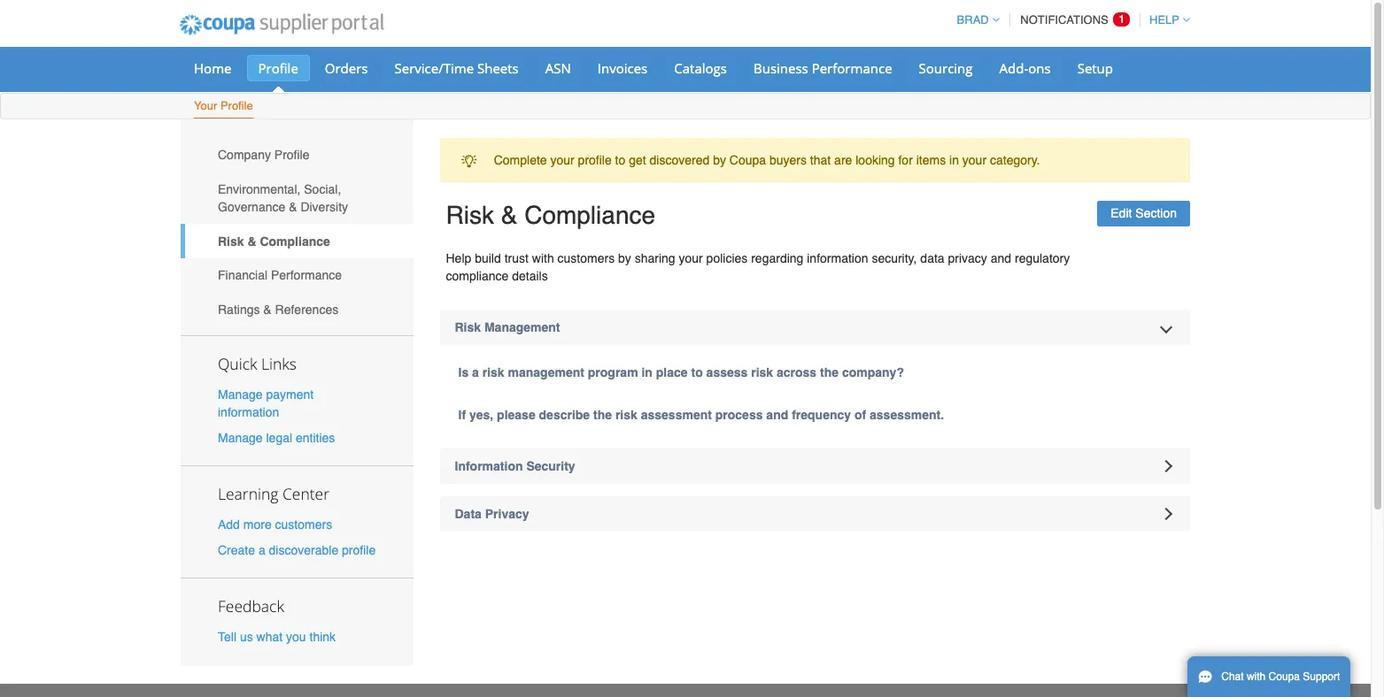 Task type: vqa. For each thing, say whether or not it's contained in the screenshot.
the rightmost Slavery
no



Task type: describe. For each thing, give the bounding box(es) containing it.
with inside the 'help build trust with customers by sharing your policies regarding information security, data privacy and regulatory compliance details'
[[532, 251, 554, 266]]

manage payment information
[[218, 388, 314, 419]]

information security
[[455, 460, 575, 474]]

by inside alert
[[713, 153, 726, 168]]

navigation containing notifications 1
[[949, 3, 1190, 37]]

privacy
[[485, 507, 529, 522]]

your profile link
[[193, 96, 254, 119]]

assessment.
[[870, 408, 944, 422]]

information security button
[[440, 449, 1190, 484]]

1 vertical spatial the
[[593, 408, 612, 422]]

payment
[[266, 388, 314, 402]]

edit section
[[1111, 207, 1177, 221]]

legal
[[266, 431, 292, 445]]

orders link
[[313, 55, 379, 81]]

build
[[475, 251, 501, 266]]

catalogs
[[674, 59, 727, 77]]

manage legal entities
[[218, 431, 335, 445]]

center
[[282, 483, 329, 505]]

chat
[[1221, 671, 1244, 684]]

complete your profile to get discovered by coupa buyers that are looking for items in your category. alert
[[440, 138, 1190, 183]]

your
[[194, 99, 217, 112]]

in inside alert
[[949, 153, 959, 168]]

manage for manage payment information
[[218, 388, 263, 402]]

a for is
[[472, 366, 479, 380]]

invoices
[[598, 59, 648, 77]]

management
[[508, 366, 584, 380]]

frequency
[[792, 408, 851, 422]]

create a discoverable profile link
[[218, 544, 376, 558]]

& up trust
[[501, 201, 518, 230]]

think
[[309, 631, 336, 645]]

manage for manage legal entities
[[218, 431, 263, 445]]

setup link
[[1066, 55, 1125, 81]]

security,
[[872, 251, 917, 266]]

security
[[526, 460, 575, 474]]

tell us what you think button
[[218, 629, 336, 647]]

diversity
[[301, 200, 348, 214]]

notifications
[[1020, 13, 1109, 27]]

0 vertical spatial risk
[[446, 201, 494, 230]]

help link
[[1141, 13, 1190, 27]]

orders
[[325, 59, 368, 77]]

a for create
[[258, 544, 265, 558]]

by inside the 'help build trust with customers by sharing your policies regarding information security, data privacy and regulatory compliance details'
[[618, 251, 631, 266]]

0 vertical spatial the
[[820, 366, 839, 380]]

edit section link
[[1097, 201, 1190, 227]]

across
[[777, 366, 817, 380]]

entities
[[296, 431, 335, 445]]

manage legal entities link
[[218, 431, 335, 445]]

sheets
[[477, 59, 519, 77]]

data
[[455, 507, 482, 522]]

performance for financial performance
[[271, 269, 342, 283]]

learning center
[[218, 483, 329, 505]]

are
[[834, 153, 852, 168]]

profile for company profile
[[274, 148, 309, 162]]

brad link
[[949, 13, 1000, 27]]

support
[[1303, 671, 1340, 684]]

ons
[[1028, 59, 1051, 77]]

help for help build trust with customers by sharing your policies regarding information security, data privacy and regulatory compliance details
[[446, 251, 471, 266]]

1 horizontal spatial to
[[691, 366, 703, 380]]

place
[[656, 366, 688, 380]]

0 horizontal spatial your
[[550, 153, 574, 168]]

get
[[629, 153, 646, 168]]

financial performance
[[218, 269, 342, 283]]

profile for your profile
[[220, 99, 253, 112]]

information
[[455, 460, 523, 474]]

assess
[[706, 366, 748, 380]]

0 vertical spatial profile
[[258, 59, 298, 77]]

& inside environmental, social, governance & diversity
[[289, 200, 297, 214]]

data
[[920, 251, 945, 266]]

environmental, social, governance & diversity link
[[181, 172, 413, 224]]

risk & compliance inside risk & compliance "link"
[[218, 234, 330, 249]]

if yes, please describe the risk assessment process and frequency of assessment.
[[458, 408, 944, 422]]

your profile
[[194, 99, 253, 112]]

1 horizontal spatial risk & compliance
[[446, 201, 655, 230]]

references
[[275, 303, 338, 317]]

business performance link
[[742, 55, 904, 81]]

process
[[715, 408, 763, 422]]

data privacy
[[455, 507, 529, 522]]

feedback
[[218, 596, 284, 617]]

add more customers link
[[218, 518, 332, 532]]

1
[[1119, 12, 1125, 26]]

service/time sheets link
[[383, 55, 530, 81]]

add more customers
[[218, 518, 332, 532]]

1 horizontal spatial risk
[[615, 408, 637, 422]]

more
[[243, 518, 272, 532]]

invoices link
[[586, 55, 659, 81]]

data privacy button
[[440, 497, 1190, 532]]

coupa supplier portal image
[[167, 3, 396, 47]]

assessment
[[641, 408, 712, 422]]

information inside manage payment information
[[218, 405, 279, 419]]

section
[[1136, 207, 1177, 221]]

service/time sheets
[[395, 59, 519, 77]]

items
[[916, 153, 946, 168]]

describe
[[539, 408, 590, 422]]

discovered
[[650, 153, 710, 168]]

home
[[194, 59, 232, 77]]

brad
[[957, 13, 989, 27]]

program
[[588, 366, 638, 380]]

risk management
[[455, 321, 560, 335]]

details
[[512, 269, 548, 283]]

1 vertical spatial customers
[[275, 518, 332, 532]]

1 vertical spatial profile
[[342, 544, 376, 558]]

if
[[458, 408, 466, 422]]



Task type: locate. For each thing, give the bounding box(es) containing it.
risk inside risk & compliance "link"
[[218, 234, 244, 249]]

0 vertical spatial information
[[807, 251, 868, 266]]

the
[[820, 366, 839, 380], [593, 408, 612, 422]]

1 vertical spatial performance
[[271, 269, 342, 283]]

category.
[[990, 153, 1040, 168]]

manage down the quick
[[218, 388, 263, 402]]

0 vertical spatial performance
[[812, 59, 892, 77]]

to right place
[[691, 366, 703, 380]]

complete
[[494, 153, 547, 168]]

0 horizontal spatial risk
[[482, 366, 504, 380]]

0 horizontal spatial help
[[446, 251, 471, 266]]

0 horizontal spatial risk & compliance
[[218, 234, 330, 249]]

compliance down get
[[524, 201, 655, 230]]

risk & compliance link
[[181, 224, 413, 259]]

help for help
[[1149, 13, 1180, 27]]

0 horizontal spatial the
[[593, 408, 612, 422]]

0 horizontal spatial compliance
[[260, 234, 330, 249]]

risk
[[446, 201, 494, 230], [218, 234, 244, 249], [455, 321, 481, 335]]

customers inside the 'help build trust with customers by sharing your policies regarding information security, data privacy and regulatory compliance details'
[[557, 251, 615, 266]]

risk up the is in the bottom of the page
[[455, 321, 481, 335]]

&
[[289, 200, 297, 214], [501, 201, 518, 230], [247, 234, 256, 249], [263, 303, 272, 317]]

social,
[[304, 182, 341, 197]]

2 vertical spatial profile
[[274, 148, 309, 162]]

0 vertical spatial to
[[615, 153, 625, 168]]

1 vertical spatial manage
[[218, 431, 263, 445]]

company
[[218, 148, 271, 162]]

a
[[472, 366, 479, 380], [258, 544, 265, 558]]

manage payment information link
[[218, 388, 314, 419]]

your left "category." at the right of the page
[[962, 153, 987, 168]]

in
[[949, 153, 959, 168], [642, 366, 653, 380]]

company profile
[[218, 148, 309, 162]]

is a risk management program in place to assess risk across the company?
[[458, 366, 904, 380]]

performance right business on the top
[[812, 59, 892, 77]]

by left sharing
[[618, 251, 631, 266]]

company?
[[842, 366, 904, 380]]

the right across
[[820, 366, 839, 380]]

help build trust with customers by sharing your policies regarding information security, data privacy and regulatory compliance details
[[446, 251, 1070, 283]]

0 horizontal spatial by
[[618, 251, 631, 266]]

0 horizontal spatial with
[[532, 251, 554, 266]]

and inside the 'help build trust with customers by sharing your policies regarding information security, data privacy and regulatory compliance details'
[[991, 251, 1011, 266]]

2 horizontal spatial risk
[[751, 366, 773, 380]]

1 horizontal spatial information
[[807, 251, 868, 266]]

in right items
[[949, 153, 959, 168]]

your right sharing
[[679, 251, 703, 266]]

home link
[[182, 55, 243, 81]]

management
[[484, 321, 560, 335]]

edit
[[1111, 207, 1132, 221]]

1 vertical spatial in
[[642, 366, 653, 380]]

risk left across
[[751, 366, 773, 380]]

1 horizontal spatial by
[[713, 153, 726, 168]]

2 vertical spatial risk
[[455, 321, 481, 335]]

us
[[240, 631, 253, 645]]

profile up environmental, social, governance & diversity link
[[274, 148, 309, 162]]

2 manage from the top
[[218, 431, 263, 445]]

tell us what you think
[[218, 631, 336, 645]]

& inside "link"
[[247, 234, 256, 249]]

risk down program on the left bottom of the page
[[615, 408, 637, 422]]

with up details
[[532, 251, 554, 266]]

& left diversity
[[289, 200, 297, 214]]

to
[[615, 153, 625, 168], [691, 366, 703, 380]]

0 vertical spatial risk & compliance
[[446, 201, 655, 230]]

for
[[898, 153, 913, 168]]

1 manage from the top
[[218, 388, 263, 402]]

risk & compliance
[[446, 201, 655, 230], [218, 234, 330, 249]]

customers left sharing
[[557, 251, 615, 266]]

& down governance
[[247, 234, 256, 249]]

compliance inside "link"
[[260, 234, 330, 249]]

profile left get
[[578, 153, 612, 168]]

risk inside risk management dropdown button
[[455, 321, 481, 335]]

navigation
[[949, 3, 1190, 37]]

customers
[[557, 251, 615, 266], [275, 518, 332, 532]]

performance for business performance
[[812, 59, 892, 77]]

1 horizontal spatial your
[[679, 251, 703, 266]]

information left security, on the right top
[[807, 251, 868, 266]]

1 horizontal spatial compliance
[[524, 201, 655, 230]]

ratings & references
[[218, 303, 338, 317]]

0 horizontal spatial to
[[615, 153, 625, 168]]

financial
[[218, 269, 267, 283]]

1 horizontal spatial a
[[472, 366, 479, 380]]

0 horizontal spatial in
[[642, 366, 653, 380]]

sharing
[[635, 251, 675, 266]]

a right the is in the bottom of the page
[[472, 366, 479, 380]]

business performance
[[754, 59, 892, 77]]

help up compliance
[[446, 251, 471, 266]]

1 vertical spatial by
[[618, 251, 631, 266]]

0 vertical spatial customers
[[557, 251, 615, 266]]

0 horizontal spatial information
[[218, 405, 279, 419]]

risk right the is in the bottom of the page
[[482, 366, 504, 380]]

0 vertical spatial and
[[991, 251, 1011, 266]]

1 horizontal spatial profile
[[578, 153, 612, 168]]

and right process
[[766, 408, 788, 422]]

with inside "button"
[[1247, 671, 1266, 684]]

looking
[[856, 153, 895, 168]]

0 horizontal spatial a
[[258, 544, 265, 558]]

0 vertical spatial coupa
[[730, 153, 766, 168]]

add-ons link
[[988, 55, 1062, 81]]

to inside alert
[[615, 153, 625, 168]]

compliance up the financial performance link
[[260, 234, 330, 249]]

asn link
[[534, 55, 583, 81]]

ratings
[[218, 303, 260, 317]]

by
[[713, 153, 726, 168], [618, 251, 631, 266]]

to left get
[[615, 153, 625, 168]]

company profile link
[[181, 138, 413, 172]]

profile right discoverable
[[342, 544, 376, 558]]

profile down coupa supplier portal image
[[258, 59, 298, 77]]

risk up the build
[[446, 201, 494, 230]]

1 horizontal spatial and
[[991, 251, 1011, 266]]

complete your profile to get discovered by coupa buyers that are looking for items in your category.
[[494, 153, 1040, 168]]

policies
[[706, 251, 748, 266]]

trust
[[504, 251, 529, 266]]

asn
[[545, 59, 571, 77]]

create
[[218, 544, 255, 558]]

and
[[991, 251, 1011, 266], [766, 408, 788, 422]]

in left place
[[642, 366, 653, 380]]

information inside the 'help build trust with customers by sharing your policies regarding information security, data privacy and regulatory compliance details'
[[807, 251, 868, 266]]

coupa
[[730, 153, 766, 168], [1269, 671, 1300, 684]]

a right create
[[258, 544, 265, 558]]

1 vertical spatial compliance
[[260, 234, 330, 249]]

profile
[[258, 59, 298, 77], [220, 99, 253, 112], [274, 148, 309, 162]]

what
[[256, 631, 283, 645]]

with right "chat"
[[1247, 671, 1266, 684]]

risk management heading
[[440, 310, 1190, 345]]

discoverable
[[269, 544, 338, 558]]

0 vertical spatial compliance
[[524, 201, 655, 230]]

1 vertical spatial with
[[1247, 671, 1266, 684]]

1 vertical spatial to
[[691, 366, 703, 380]]

profile inside alert
[[578, 153, 612, 168]]

profile
[[578, 153, 612, 168], [342, 544, 376, 558]]

and right privacy
[[991, 251, 1011, 266]]

the right describe
[[593, 408, 612, 422]]

catalogs link
[[663, 55, 738, 81]]

customers up discoverable
[[275, 518, 332, 532]]

ratings & references link
[[181, 293, 413, 327]]

1 horizontal spatial in
[[949, 153, 959, 168]]

manage
[[218, 388, 263, 402], [218, 431, 263, 445]]

0 vertical spatial by
[[713, 153, 726, 168]]

coupa inside complete your profile to get discovered by coupa buyers that are looking for items in your category. alert
[[730, 153, 766, 168]]

2 horizontal spatial your
[[962, 153, 987, 168]]

help inside navigation
[[1149, 13, 1180, 27]]

0 vertical spatial with
[[532, 251, 554, 266]]

1 vertical spatial a
[[258, 544, 265, 558]]

of
[[854, 408, 866, 422]]

is
[[458, 366, 469, 380]]

1 vertical spatial and
[[766, 408, 788, 422]]

& right ratings
[[263, 303, 272, 317]]

buyers
[[769, 153, 807, 168]]

1 horizontal spatial coupa
[[1269, 671, 1300, 684]]

regulatory
[[1015, 251, 1070, 266]]

manage inside manage payment information
[[218, 388, 263, 402]]

risk
[[482, 366, 504, 380], [751, 366, 773, 380], [615, 408, 637, 422]]

help
[[1149, 13, 1180, 27], [446, 251, 471, 266]]

1 horizontal spatial customers
[[557, 251, 615, 266]]

profile link
[[247, 55, 310, 81]]

environmental, social, governance & diversity
[[218, 182, 348, 214]]

0 horizontal spatial profile
[[342, 544, 376, 558]]

risk up financial
[[218, 234, 244, 249]]

risk & compliance up financial performance
[[218, 234, 330, 249]]

0 horizontal spatial coupa
[[730, 153, 766, 168]]

coupa inside chat with coupa support "button"
[[1269, 671, 1300, 684]]

by right the discovered
[[713, 153, 726, 168]]

1 vertical spatial risk
[[218, 234, 244, 249]]

0 horizontal spatial performance
[[271, 269, 342, 283]]

information up manage legal entities
[[218, 405, 279, 419]]

profile right 'your' at the left top of the page
[[220, 99, 253, 112]]

your inside the 'help build trust with customers by sharing your policies regarding information security, data privacy and regulatory compliance details'
[[679, 251, 703, 266]]

0 vertical spatial help
[[1149, 13, 1180, 27]]

1 horizontal spatial with
[[1247, 671, 1266, 684]]

1 horizontal spatial performance
[[812, 59, 892, 77]]

1 vertical spatial profile
[[220, 99, 253, 112]]

please
[[497, 408, 535, 422]]

1 horizontal spatial the
[[820, 366, 839, 380]]

profile inside 'link'
[[274, 148, 309, 162]]

1 vertical spatial risk & compliance
[[218, 234, 330, 249]]

0 horizontal spatial and
[[766, 408, 788, 422]]

manage left 'legal'
[[218, 431, 263, 445]]

0 vertical spatial in
[[949, 153, 959, 168]]

coupa left buyers
[[730, 153, 766, 168]]

1 vertical spatial coupa
[[1269, 671, 1300, 684]]

performance up references
[[271, 269, 342, 283]]

chat with coupa support
[[1221, 671, 1340, 684]]

risk & compliance up trust
[[446, 201, 655, 230]]

help right 1 on the top right of page
[[1149, 13, 1180, 27]]

risk management button
[[440, 310, 1190, 345]]

0 horizontal spatial customers
[[275, 518, 332, 532]]

chat with coupa support button
[[1188, 657, 1351, 698]]

your right the complete
[[550, 153, 574, 168]]

financial performance link
[[181, 259, 413, 293]]

1 vertical spatial information
[[218, 405, 279, 419]]

help inside the 'help build trust with customers by sharing your policies regarding information security, data privacy and regulatory compliance details'
[[446, 251, 471, 266]]

compliance
[[446, 269, 509, 283]]

0 vertical spatial a
[[472, 366, 479, 380]]

information security heading
[[440, 449, 1190, 484]]

data privacy heading
[[440, 497, 1190, 532]]

1 vertical spatial help
[[446, 251, 471, 266]]

create a discoverable profile
[[218, 544, 376, 558]]

you
[[286, 631, 306, 645]]

coupa left "support"
[[1269, 671, 1300, 684]]

0 vertical spatial profile
[[578, 153, 612, 168]]

0 vertical spatial manage
[[218, 388, 263, 402]]

learning
[[218, 483, 278, 505]]

1 horizontal spatial help
[[1149, 13, 1180, 27]]

privacy
[[948, 251, 987, 266]]



